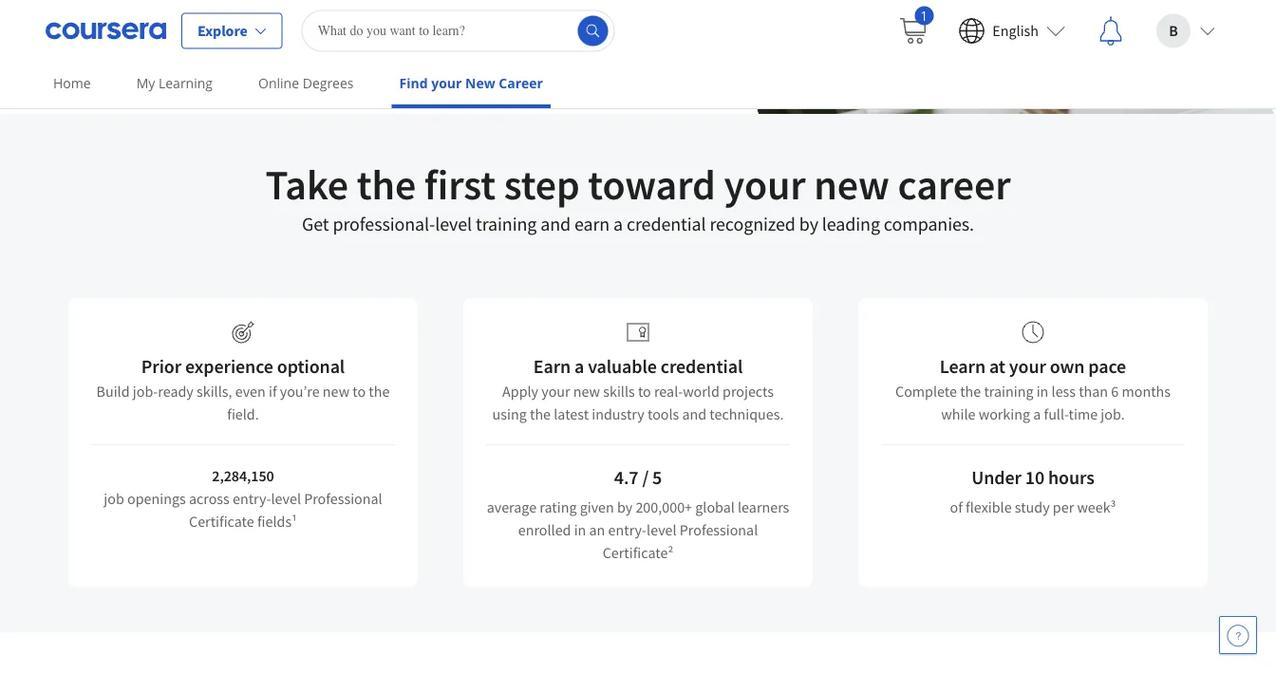 Task type: describe. For each thing, give the bounding box(es) containing it.
new for apply
[[573, 382, 600, 401]]

tools
[[648, 404, 679, 423]]

recognized
[[710, 212, 796, 236]]

job.
[[1101, 404, 1125, 423]]

working
[[979, 404, 1030, 423]]

at
[[989, 355, 1005, 378]]

fields¹
[[257, 512, 297, 531]]

latest
[[554, 404, 589, 423]]

under 10 hours of flexible study per week³
[[950, 466, 1116, 517]]

What do you want to learn? text field
[[302, 10, 615, 52]]

english
[[993, 21, 1039, 40]]

an
[[589, 520, 605, 539]]

entry- inside 4.7 / 5 average rating given by 200,000+ global learners enrolled in an entry-level professional certificate²
[[608, 520, 647, 539]]

credential inside the earn a valuable credential apply your new skills to real-world projects using the latest industry tools and techniques.
[[661, 355, 743, 378]]

learning
[[159, 74, 213, 92]]

valuable
[[588, 355, 657, 378]]

world
[[683, 382, 720, 401]]

my learning
[[136, 74, 213, 92]]

first
[[424, 158, 496, 210]]

online
[[258, 74, 299, 92]]

projects
[[723, 382, 774, 401]]

online degrees
[[258, 74, 354, 92]]

coursera image
[[46, 16, 166, 46]]

full-
[[1044, 404, 1069, 423]]

prior
[[141, 355, 181, 378]]

openings
[[127, 489, 186, 508]]

home link
[[46, 62, 98, 104]]

1 link
[[882, 0, 943, 61]]

real-
[[654, 382, 683, 401]]

learn
[[940, 355, 986, 378]]

professional inside 2,284,150 job openings across entry-level professional certificate fields¹
[[304, 489, 382, 508]]

field.
[[227, 404, 259, 423]]

companies.
[[884, 212, 974, 236]]

even
[[235, 382, 266, 401]]

by inside 4.7 / 5 average rating given by 200,000+ global learners enrolled in an entry-level professional certificate²
[[617, 498, 633, 517]]

professional inside 4.7 / 5 average rating given by 200,000+ global learners enrolled in an entry-level professional certificate²
[[680, 520, 758, 539]]

time
[[1069, 404, 1098, 423]]

b
[[1169, 21, 1178, 40]]

the inside the earn a valuable credential apply your new skills to real-world projects using the latest industry tools and techniques.
[[530, 404, 551, 423]]

new for toward
[[814, 158, 890, 210]]

ready
[[158, 382, 194, 401]]

job-
[[133, 382, 158, 401]]

a inside the learn at your own pace complete the training in less than 6 months while working a full-time job.
[[1033, 404, 1041, 423]]

under
[[972, 466, 1022, 489]]

explore for explore careers
[[76, 32, 126, 51]]

to inside prior experience optional build job-ready skills, even if you're new to the field.
[[353, 382, 366, 401]]

the inside take the first step toward your new career get professional-level training and earn a credential recognized by leading companies.
[[357, 158, 416, 210]]

your right find at the left of page
[[431, 74, 462, 92]]

flexible
[[966, 498, 1012, 517]]

enrolled
[[518, 520, 571, 539]]

and inside the earn a valuable credential apply your new skills to real-world projects using the latest industry tools and techniques.
[[682, 404, 707, 423]]

leading
[[822, 212, 880, 236]]

get
[[302, 212, 329, 236]]

less
[[1052, 382, 1076, 401]]

average
[[487, 498, 537, 517]]

your inside the earn a valuable credential apply your new skills to real-world projects using the latest industry tools and techniques.
[[542, 382, 570, 401]]

professional-
[[333, 212, 435, 236]]

rating
[[540, 498, 577, 517]]

pace
[[1088, 355, 1126, 378]]

global
[[695, 498, 735, 517]]

degrees
[[303, 74, 354, 92]]

week³
[[1077, 498, 1116, 517]]

find your new career link
[[392, 62, 551, 108]]

experience
[[185, 355, 273, 378]]

complete
[[895, 382, 957, 401]]

training inside take the first step toward your new career get professional-level training and earn a credential recognized by leading companies.
[[476, 212, 537, 236]]

explore for explore
[[198, 21, 248, 40]]

4.7
[[614, 466, 639, 489]]

help center image
[[1227, 624, 1250, 647]]

study
[[1015, 498, 1050, 517]]

skills,
[[197, 382, 232, 401]]

new
[[465, 74, 495, 92]]

hours
[[1048, 466, 1095, 489]]

b button
[[1141, 0, 1231, 61]]

the inside the learn at your own pace complete the training in less than 6 months while working a full-time job.
[[960, 382, 981, 401]]

earn
[[574, 212, 610, 236]]

6
[[1111, 382, 1119, 401]]

in inside the learn at your own pace complete the training in less than 6 months while working a full-time job.
[[1037, 382, 1049, 401]]

to inside the earn a valuable credential apply your new skills to real-world projects using the latest industry tools and techniques.
[[638, 382, 651, 401]]

a inside the earn a valuable credential apply your new skills to real-world projects using the latest industry tools and techniques.
[[574, 355, 584, 378]]



Task type: vqa. For each thing, say whether or not it's contained in the screenshot.
the bottommost By
yes



Task type: locate. For each thing, give the bounding box(es) containing it.
my learning link
[[129, 62, 220, 104]]

than
[[1079, 382, 1108, 401]]

1 horizontal spatial in
[[1037, 382, 1049, 401]]

step
[[504, 158, 580, 210]]

level up fields¹
[[271, 489, 301, 508]]

level inside 4.7 / 5 average rating given by 200,000+ global learners enrolled in an entry-level professional certificate²
[[647, 520, 677, 539]]

0 horizontal spatial new
[[323, 382, 350, 401]]

training up "working"
[[984, 382, 1034, 401]]

explore careers
[[76, 32, 179, 51]]

1 horizontal spatial to
[[638, 382, 651, 401]]

home
[[53, 74, 91, 92]]

0 horizontal spatial a
[[574, 355, 584, 378]]

career
[[898, 158, 1011, 210]]

a inside take the first step toward your new career get professional-level training and earn a credential recognized by leading companies.
[[613, 212, 623, 236]]

the up professional-
[[357, 158, 416, 210]]

2 horizontal spatial a
[[1033, 404, 1041, 423]]

1 horizontal spatial level
[[435, 212, 472, 236]]

learn at your own pace complete the training in less than 6 months while working a full-time job.
[[895, 355, 1171, 423]]

entry- inside 2,284,150 job openings across entry-level professional certificate fields¹
[[233, 489, 271, 508]]

my
[[136, 74, 155, 92]]

find your new career
[[399, 74, 543, 92]]

by right 'given'
[[617, 498, 633, 517]]

1 vertical spatial training
[[984, 382, 1034, 401]]

new inside take the first step toward your new career get professional-level training and earn a credential recognized by leading companies.
[[814, 158, 890, 210]]

entry- down 2,284,150
[[233, 489, 271, 508]]

4.7 / 5 average rating given by 200,000+ global learners enrolled in an entry-level professional certificate²
[[487, 466, 789, 562]]

training down step
[[476, 212, 537, 236]]

0 horizontal spatial training
[[476, 212, 537, 236]]

0 horizontal spatial and
[[540, 212, 571, 236]]

level down first in the left top of the page
[[435, 212, 472, 236]]

given
[[580, 498, 614, 517]]

online degrees link
[[251, 62, 361, 104]]

1 vertical spatial level
[[271, 489, 301, 508]]

1 vertical spatial and
[[682, 404, 707, 423]]

1 horizontal spatial explore
[[198, 21, 248, 40]]

your down earn
[[542, 382, 570, 401]]

explore
[[198, 21, 248, 40], [76, 32, 126, 51]]

level inside take the first step toward your new career get professional-level training and earn a credential recognized by leading companies.
[[435, 212, 472, 236]]

your
[[431, 74, 462, 92], [724, 158, 806, 210], [1009, 355, 1046, 378], [542, 382, 570, 401]]

explore inside popup button
[[198, 21, 248, 40]]

skills
[[603, 382, 635, 401]]

0 vertical spatial entry-
[[233, 489, 271, 508]]

/
[[642, 466, 649, 489]]

entry- up certificate²
[[608, 520, 647, 539]]

2 vertical spatial level
[[647, 520, 677, 539]]

explore up home
[[76, 32, 126, 51]]

the right you're
[[369, 382, 390, 401]]

1 vertical spatial professional
[[680, 520, 758, 539]]

1 vertical spatial a
[[574, 355, 584, 378]]

months
[[1122, 382, 1171, 401]]

to left real-
[[638, 382, 651, 401]]

using
[[492, 404, 527, 423]]

0 horizontal spatial entry-
[[233, 489, 271, 508]]

career
[[499, 74, 543, 92]]

toward
[[588, 158, 716, 210]]

training inside the learn at your own pace complete the training in less than 6 months while working a full-time job.
[[984, 382, 1034, 401]]

your right at
[[1009, 355, 1046, 378]]

2 horizontal spatial new
[[814, 158, 890, 210]]

own
[[1050, 355, 1085, 378]]

200,000+
[[636, 498, 692, 517]]

2 vertical spatial a
[[1033, 404, 1041, 423]]

if
[[269, 382, 277, 401]]

0 vertical spatial and
[[540, 212, 571, 236]]

earn
[[533, 355, 571, 378]]

2 horizontal spatial level
[[647, 520, 677, 539]]

credential inside take the first step toward your new career get professional-level training and earn a credential recognized by leading companies.
[[627, 212, 706, 236]]

0 vertical spatial in
[[1037, 382, 1049, 401]]

0 horizontal spatial by
[[617, 498, 633, 517]]

1 to from the left
[[353, 382, 366, 401]]

shopping cart: 1 item element
[[898, 6, 934, 46]]

credential down toward
[[627, 212, 706, 236]]

0 vertical spatial level
[[435, 212, 472, 236]]

2,284,150 job openings across entry-level professional certificate fields¹
[[104, 466, 382, 531]]

prior experience optional build job-ready skills, even if you're new to the field.
[[96, 355, 390, 423]]

take the first step toward your new career get professional-level training and earn a credential recognized by leading companies.
[[265, 158, 1011, 236]]

in inside 4.7 / 5 average rating given by 200,000+ global learners enrolled in an entry-level professional certificate²
[[574, 520, 586, 539]]

in left "less"
[[1037, 382, 1049, 401]]

the down apply
[[530, 404, 551, 423]]

to right you're
[[353, 382, 366, 401]]

new down optional at the bottom of page
[[323, 382, 350, 401]]

0 horizontal spatial professional
[[304, 489, 382, 508]]

the
[[357, 158, 416, 210], [369, 382, 390, 401], [960, 382, 981, 401], [530, 404, 551, 423]]

0 vertical spatial training
[[476, 212, 537, 236]]

build
[[96, 382, 130, 401]]

industry
[[592, 404, 644, 423]]

1 horizontal spatial training
[[984, 382, 1034, 401]]

explore careers link
[[46, 19, 210, 65]]

None search field
[[302, 10, 615, 52]]

1 horizontal spatial professional
[[680, 520, 758, 539]]

0 horizontal spatial to
[[353, 382, 366, 401]]

new up leading
[[814, 158, 890, 210]]

0 vertical spatial credential
[[627, 212, 706, 236]]

the up while
[[960, 382, 981, 401]]

0 horizontal spatial in
[[574, 520, 586, 539]]

explore button
[[181, 13, 283, 49]]

and inside take the first step toward your new career get professional-level training and earn a credential recognized by leading companies.
[[540, 212, 571, 236]]

english button
[[943, 0, 1081, 61]]

explore up the learning
[[198, 21, 248, 40]]

10
[[1025, 466, 1045, 489]]

1 horizontal spatial by
[[799, 212, 818, 236]]

credential
[[627, 212, 706, 236], [661, 355, 743, 378]]

learners
[[738, 498, 789, 517]]

of
[[950, 498, 963, 517]]

in
[[1037, 382, 1049, 401], [574, 520, 586, 539]]

0 vertical spatial by
[[799, 212, 818, 236]]

certificate
[[189, 512, 254, 531]]

by
[[799, 212, 818, 236], [617, 498, 633, 517]]

1 vertical spatial entry-
[[608, 520, 647, 539]]

5
[[652, 466, 662, 489]]

0 vertical spatial professional
[[304, 489, 382, 508]]

professional
[[304, 489, 382, 508], [680, 520, 758, 539]]

a
[[613, 212, 623, 236], [574, 355, 584, 378], [1033, 404, 1041, 423]]

new inside prior experience optional build job-ready skills, even if you're new to the field.
[[323, 382, 350, 401]]

to
[[353, 382, 366, 401], [638, 382, 651, 401]]

and
[[540, 212, 571, 236], [682, 404, 707, 423]]

across
[[189, 489, 230, 508]]

take
[[265, 158, 348, 210]]

1 horizontal spatial a
[[613, 212, 623, 236]]

earn a valuable credential apply your new skills to real-world projects using the latest industry tools and techniques.
[[492, 355, 784, 423]]

in left an
[[574, 520, 586, 539]]

and down world
[[682, 404, 707, 423]]

optional
[[277, 355, 345, 378]]

techniques.
[[710, 404, 784, 423]]

1 vertical spatial credential
[[661, 355, 743, 378]]

per
[[1053, 498, 1074, 517]]

careers
[[129, 32, 179, 51]]

while
[[941, 404, 976, 423]]

new
[[814, 158, 890, 210], [323, 382, 350, 401], [573, 382, 600, 401]]

by inside take the first step toward your new career get professional-level training and earn a credential recognized by leading companies.
[[799, 212, 818, 236]]

1 horizontal spatial new
[[573, 382, 600, 401]]

you're
[[280, 382, 320, 401]]

credential up world
[[661, 355, 743, 378]]

certificate²
[[603, 543, 673, 562]]

1 vertical spatial by
[[617, 498, 633, 517]]

1 horizontal spatial entry-
[[608, 520, 647, 539]]

new up the latest
[[573, 382, 600, 401]]

new inside the earn a valuable credential apply your new skills to real-world projects using the latest industry tools and techniques.
[[573, 382, 600, 401]]

and left earn
[[540, 212, 571, 236]]

1
[[920, 6, 928, 24]]

2,284,150
[[212, 466, 274, 485]]

entry-
[[233, 489, 271, 508], [608, 520, 647, 539]]

by left leading
[[799, 212, 818, 236]]

your up recognized
[[724, 158, 806, 210]]

find
[[399, 74, 428, 92]]

0 horizontal spatial level
[[271, 489, 301, 508]]

apply
[[502, 382, 538, 401]]

1 vertical spatial in
[[574, 520, 586, 539]]

1 horizontal spatial and
[[682, 404, 707, 423]]

2 to from the left
[[638, 382, 651, 401]]

your inside the learn at your own pace complete the training in less than 6 months while working a full-time job.
[[1009, 355, 1046, 378]]

level inside 2,284,150 job openings across entry-level professional certificate fields¹
[[271, 489, 301, 508]]

training
[[476, 212, 537, 236], [984, 382, 1034, 401]]

0 vertical spatial a
[[613, 212, 623, 236]]

0 horizontal spatial explore
[[76, 32, 126, 51]]

your inside take the first step toward your new career get professional-level training and earn a credential recognized by leading companies.
[[724, 158, 806, 210]]

level down 200,000+
[[647, 520, 677, 539]]

the inside prior experience optional build job-ready skills, even if you're new to the field.
[[369, 382, 390, 401]]



